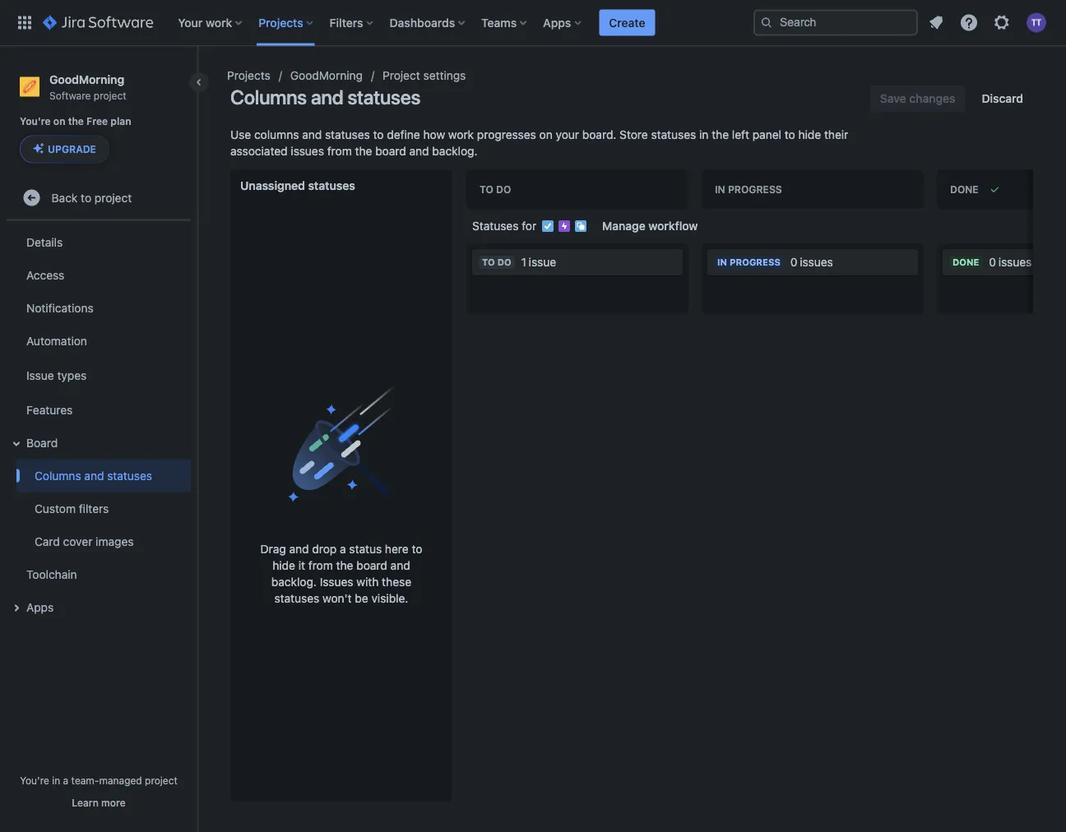 Task type: locate. For each thing, give the bounding box(es) containing it.
0 vertical spatial board
[[375, 144, 406, 158]]

0 horizontal spatial 0
[[791, 255, 798, 269]]

you're for you're on the free plan
[[20, 116, 51, 127]]

to do up statuses
[[480, 183, 511, 195]]

columns and statuses up filters
[[35, 469, 152, 483]]

0 vertical spatial to do
[[480, 183, 511, 195]]

work right your
[[206, 16, 232, 29]]

board up with
[[357, 559, 387, 573]]

drag
[[260, 543, 286, 556]]

search image
[[760, 16, 773, 29]]

0 horizontal spatial columns and statuses
[[35, 469, 152, 483]]

card cover images link
[[16, 525, 191, 558]]

in left team-
[[52, 775, 60, 787]]

learn
[[72, 797, 99, 809]]

0 vertical spatial do
[[496, 183, 511, 195]]

backlog.
[[432, 144, 478, 158], [271, 575, 317, 589]]

expand image inside apps button
[[7, 598, 26, 618]]

statuses up custom filters link
[[107, 469, 152, 483]]

for
[[522, 219, 537, 233]]

1 horizontal spatial issues
[[800, 255, 833, 269]]

hide inside drag and drop a status here to hide it from the board and backlog. issues with these statuses won't be visible.
[[273, 559, 295, 573]]

in
[[715, 183, 725, 195], [717, 257, 727, 268]]

create button
[[599, 9, 655, 36]]

0 horizontal spatial issues
[[291, 144, 324, 158]]

1 vertical spatial progress
[[730, 257, 781, 268]]

apps button
[[7, 591, 191, 624]]

goodmorning for goodmorning software project
[[49, 72, 124, 86]]

backlog. down how
[[432, 144, 478, 158]]

2 horizontal spatial issues
[[999, 255, 1032, 269]]

from up unassigned statuses
[[327, 144, 352, 158]]

in inside in progress 'button'
[[715, 183, 725, 195]]

1 horizontal spatial apps
[[543, 16, 571, 29]]

and down filters
[[311, 86, 343, 109]]

issues for in progress
[[800, 255, 833, 269]]

1 vertical spatial you're
[[20, 775, 49, 787]]

1 0 issues from the left
[[791, 255, 833, 269]]

0 vertical spatial from
[[327, 144, 352, 158]]

the left free
[[68, 116, 84, 127]]

custom
[[35, 502, 76, 515]]

done column tick image
[[989, 183, 1002, 196]]

board
[[375, 144, 406, 158], [357, 559, 387, 573]]

a left team-
[[63, 775, 68, 787]]

columns
[[230, 86, 307, 109], [35, 469, 81, 483]]

work inside use columns and statuses to define how work progresses on your board. store statuses in the left panel to hide their associated issues from the board and backlog.
[[448, 128, 474, 142]]

filters button
[[325, 9, 380, 36]]

images
[[96, 535, 134, 548]]

apps down toolchain
[[26, 601, 54, 614]]

from inside drag and drop a status here to hide it from the board and backlog. issues with these statuses won't be visible.
[[308, 559, 333, 573]]

issues down done button
[[999, 255, 1032, 269]]

learn more button
[[72, 796, 126, 810]]

issues down in progress 'button'
[[800, 255, 833, 269]]

2 0 from the left
[[989, 255, 997, 269]]

0 vertical spatial in progress
[[715, 183, 782, 195]]

access
[[26, 268, 64, 282]]

back to project
[[52, 191, 132, 204]]

work inside popup button
[[206, 16, 232, 29]]

1 vertical spatial in
[[717, 257, 727, 268]]

the inside drag and drop a status here to hide it from the board and backlog. issues with these statuses won't be visible.
[[336, 559, 353, 573]]

jira software image
[[43, 13, 153, 33], [43, 13, 153, 33]]

a inside drag and drop a status here to hide it from the board and backlog. issues with these statuses won't be visible.
[[340, 543, 346, 556]]

goodmorning up software
[[49, 72, 124, 86]]

1 horizontal spatial hide
[[799, 128, 821, 142]]

apps
[[543, 16, 571, 29], [26, 601, 54, 614]]

1 horizontal spatial columns and statuses
[[230, 86, 421, 109]]

1 vertical spatial in
[[52, 775, 60, 787]]

1 vertical spatial project
[[95, 191, 132, 204]]

banner
[[0, 0, 1066, 46]]

to inside to do button
[[480, 183, 494, 195]]

issues for done
[[999, 255, 1032, 269]]

notifications link
[[7, 292, 191, 324]]

1 vertical spatial hide
[[273, 559, 295, 573]]

to left define
[[373, 128, 384, 142]]

1 you're from the top
[[20, 116, 51, 127]]

details
[[26, 235, 63, 249]]

1 0 from the left
[[791, 255, 798, 269]]

0 vertical spatial a
[[340, 543, 346, 556]]

done down done button
[[953, 257, 980, 268]]

backlog. down "it"
[[271, 575, 317, 589]]

project up plan
[[94, 90, 126, 101]]

0 horizontal spatial goodmorning
[[49, 72, 124, 86]]

the
[[68, 116, 84, 127], [712, 128, 729, 142], [355, 144, 372, 158], [336, 559, 353, 573]]

statuses
[[348, 86, 421, 109], [325, 128, 370, 142], [651, 128, 696, 142], [308, 179, 355, 193], [107, 469, 152, 483], [274, 592, 320, 606]]

card cover images
[[35, 535, 134, 548]]

hide left "it"
[[273, 559, 295, 573]]

1 vertical spatial columns and statuses
[[35, 469, 152, 483]]

and down how
[[409, 144, 429, 158]]

your
[[178, 16, 203, 29]]

1 vertical spatial done
[[953, 257, 980, 268]]

plan
[[111, 116, 131, 127]]

expand image down features
[[7, 434, 26, 454]]

and
[[311, 86, 343, 109], [302, 128, 322, 142], [409, 144, 429, 158], [84, 469, 104, 483], [289, 543, 309, 556], [391, 559, 410, 573]]

0 vertical spatial done
[[950, 183, 979, 195]]

discard
[[982, 92, 1024, 105]]

from down drop
[[308, 559, 333, 573]]

unassigned statuses
[[240, 179, 355, 193]]

from inside use columns and statuses to define how work progresses on your board. store statuses in the left panel to hide their associated issues from the board and backlog.
[[327, 144, 352, 158]]

done inside button
[[950, 183, 979, 195]]

1 horizontal spatial 0
[[989, 255, 997, 269]]

projects up 'projects' link
[[259, 16, 303, 29]]

1 horizontal spatial columns
[[230, 86, 307, 109]]

project settings link
[[383, 66, 466, 86]]

done left done column tick image
[[950, 183, 979, 195]]

0 vertical spatial expand image
[[7, 434, 26, 454]]

and up filters
[[84, 469, 104, 483]]

projects link
[[227, 66, 271, 86]]

columns up columns
[[230, 86, 307, 109]]

2 expand image from the top
[[7, 598, 26, 618]]

1 horizontal spatial on
[[539, 128, 553, 142]]

0 vertical spatial work
[[206, 16, 232, 29]]

1 vertical spatial work
[[448, 128, 474, 142]]

statuses down "it"
[[274, 592, 320, 606]]

0 issues for done
[[989, 255, 1032, 269]]

0 vertical spatial to
[[480, 183, 494, 195]]

to right the 'here'
[[412, 543, 422, 556]]

visible.
[[372, 592, 408, 606]]

to
[[480, 183, 494, 195], [482, 257, 495, 268]]

projects button
[[254, 9, 320, 36]]

a right drop
[[340, 543, 346, 556]]

0 horizontal spatial apps
[[26, 601, 54, 614]]

in left left
[[699, 128, 709, 142]]

1 vertical spatial on
[[539, 128, 553, 142]]

to do left 1
[[482, 257, 512, 268]]

expand image down toolchain
[[7, 598, 26, 618]]

1 horizontal spatial 0 issues
[[989, 255, 1032, 269]]

goodmorning
[[290, 69, 363, 82], [49, 72, 124, 86]]

you're
[[20, 116, 51, 127], [20, 775, 49, 787]]

columns and statuses up columns
[[230, 86, 421, 109]]

1 horizontal spatial work
[[448, 128, 474, 142]]

goodmorning down filters
[[290, 69, 363, 82]]

card
[[35, 535, 60, 548]]

0 vertical spatial columns and statuses
[[230, 86, 421, 109]]

0 horizontal spatial 0 issues
[[791, 255, 833, 269]]

1 horizontal spatial backlog.
[[432, 144, 478, 158]]

upgrade
[[48, 143, 96, 155]]

upgrade button
[[21, 136, 109, 162]]

1 horizontal spatial goodmorning
[[290, 69, 363, 82]]

on left your
[[539, 128, 553, 142]]

you're in a team-managed project
[[20, 775, 178, 787]]

details link
[[7, 226, 191, 259]]

here
[[385, 543, 409, 556]]

work
[[206, 16, 232, 29], [448, 128, 474, 142]]

0 down done column tick image
[[989, 255, 997, 269]]

0 horizontal spatial work
[[206, 16, 232, 29]]

you're up upgrade button
[[20, 116, 51, 127]]

1 horizontal spatial a
[[340, 543, 346, 556]]

in
[[699, 128, 709, 142], [52, 775, 60, 787]]

2 you're from the top
[[20, 775, 49, 787]]

board
[[26, 436, 58, 450]]

you're left team-
[[20, 775, 49, 787]]

columns and statuses
[[230, 86, 421, 109], [35, 469, 152, 483]]

it
[[298, 559, 305, 573]]

group
[[3, 221, 191, 629]]

manage workflow button
[[593, 216, 708, 236]]

do left 1
[[498, 257, 512, 268]]

hide left their
[[799, 128, 821, 142]]

the up issues
[[336, 559, 353, 573]]

1 vertical spatial expand image
[[7, 598, 26, 618]]

in progress inside 'button'
[[715, 183, 782, 195]]

goodmorning for goodmorning
[[290, 69, 363, 82]]

1 expand image from the top
[[7, 434, 26, 454]]

2 0 issues from the left
[[989, 255, 1032, 269]]

statuses right unassigned
[[308, 179, 355, 193]]

primary element
[[10, 0, 754, 46]]

status
[[349, 543, 382, 556]]

to inside drag and drop a status here to hide it from the board and backlog. issues with these statuses won't be visible.
[[412, 543, 422, 556]]

0 issues down in progress 'button'
[[791, 255, 833, 269]]

project right managed
[[145, 775, 178, 787]]

projects inside 'projects' dropdown button
[[259, 16, 303, 29]]

and right columns
[[302, 128, 322, 142]]

1 vertical spatial in progress
[[717, 257, 781, 268]]

board down define
[[375, 144, 406, 158]]

0 horizontal spatial backlog.
[[271, 575, 317, 589]]

toolchain
[[26, 568, 77, 581]]

do up statuses for
[[496, 183, 511, 195]]

do
[[496, 183, 511, 195], [498, 257, 512, 268]]

goodmorning inside goodmorning software project
[[49, 72, 124, 86]]

from
[[327, 144, 352, 158], [308, 559, 333, 573]]

expand image
[[7, 434, 26, 454], [7, 598, 26, 618]]

cover
[[63, 535, 92, 548]]

hide
[[799, 128, 821, 142], [273, 559, 295, 573]]

1 vertical spatial backlog.
[[271, 575, 317, 589]]

in progress
[[715, 183, 782, 195], [717, 257, 781, 268]]

apps inside apps button
[[26, 601, 54, 614]]

2 vertical spatial project
[[145, 775, 178, 787]]

1 vertical spatial apps
[[26, 601, 54, 614]]

to left 1
[[482, 257, 495, 268]]

0 issues
[[791, 255, 833, 269], [989, 255, 1032, 269]]

0 horizontal spatial columns
[[35, 469, 81, 483]]

board button
[[7, 426, 191, 459]]

0 horizontal spatial hide
[[273, 559, 295, 573]]

project
[[383, 69, 420, 82]]

to up statuses
[[480, 183, 494, 195]]

group containing details
[[3, 221, 191, 629]]

0 horizontal spatial a
[[63, 775, 68, 787]]

project for back to project
[[95, 191, 132, 204]]

0 vertical spatial in
[[715, 183, 725, 195]]

1 vertical spatial from
[[308, 559, 333, 573]]

to right back
[[81, 191, 91, 204]]

how
[[423, 128, 445, 142]]

0 vertical spatial project
[[94, 90, 126, 101]]

expand image inside board button
[[7, 434, 26, 454]]

work right how
[[448, 128, 474, 142]]

0 horizontal spatial in
[[52, 775, 60, 787]]

help image
[[959, 13, 979, 33]]

issue
[[529, 255, 556, 269]]

project up details link
[[95, 191, 132, 204]]

project inside back to project link
[[95, 191, 132, 204]]

toolchain link
[[7, 558, 191, 591]]

issue
[[26, 369, 54, 382]]

project inside goodmorning software project
[[94, 90, 126, 101]]

0 for in progress
[[791, 255, 798, 269]]

columns up custom
[[35, 469, 81, 483]]

0 horizontal spatial on
[[53, 116, 65, 127]]

issues down columns
[[291, 144, 324, 158]]

a
[[340, 543, 346, 556], [63, 775, 68, 787]]

1 vertical spatial board
[[357, 559, 387, 573]]

appswitcher icon image
[[15, 13, 35, 33]]

your profile and settings image
[[1027, 13, 1047, 33]]

0 vertical spatial you're
[[20, 116, 51, 127]]

to do
[[480, 183, 511, 195], [482, 257, 512, 268]]

0 vertical spatial in
[[699, 128, 709, 142]]

0 issues down done button
[[989, 255, 1032, 269]]

backlog. inside use columns and statuses to define how work progresses on your board. store statuses in the left panel to hide their associated issues from the board and backlog.
[[432, 144, 478, 158]]

apps right teams popup button
[[543, 16, 571, 29]]

1 vertical spatial projects
[[227, 69, 271, 82]]

expand image for apps
[[7, 598, 26, 618]]

settings image
[[992, 13, 1012, 33]]

1 horizontal spatial in
[[699, 128, 709, 142]]

0 vertical spatial apps
[[543, 16, 571, 29]]

features link
[[7, 394, 191, 426]]

0 vertical spatial projects
[[259, 16, 303, 29]]

0 vertical spatial backlog.
[[432, 144, 478, 158]]

projects
[[259, 16, 303, 29], [227, 69, 271, 82]]

automation link
[[7, 324, 191, 357]]

0 down in progress 'button'
[[791, 255, 798, 269]]

columns inside 'link'
[[35, 469, 81, 483]]

projects up use
[[227, 69, 271, 82]]

on up upgrade button
[[53, 116, 65, 127]]

banner containing your work
[[0, 0, 1066, 46]]

1 vertical spatial columns
[[35, 469, 81, 483]]

0 vertical spatial progress
[[728, 183, 782, 195]]

0 vertical spatial hide
[[799, 128, 821, 142]]

on
[[53, 116, 65, 127], [539, 128, 553, 142]]



Task type: vqa. For each thing, say whether or not it's contained in the screenshot.
topmost You're
yes



Task type: describe. For each thing, give the bounding box(es) containing it.
the left left
[[712, 128, 729, 142]]

left
[[732, 128, 750, 142]]

teams button
[[477, 9, 533, 36]]

apps inside apps dropdown button
[[543, 16, 571, 29]]

to right panel
[[785, 128, 795, 142]]

dashboards
[[390, 16, 455, 29]]

1 vertical spatial to
[[482, 257, 495, 268]]

and down the 'here'
[[391, 559, 410, 573]]

team-
[[71, 775, 99, 787]]

your
[[556, 128, 579, 142]]

types
[[57, 369, 87, 382]]

discard button
[[972, 86, 1033, 112]]

do inside button
[[496, 183, 511, 195]]

more
[[101, 797, 126, 809]]

1 issue
[[521, 255, 556, 269]]

back to project link
[[7, 181, 191, 214]]

issues
[[320, 575, 353, 589]]

managed
[[99, 775, 142, 787]]

1 vertical spatial do
[[498, 257, 512, 268]]

filters
[[79, 502, 109, 515]]

settings
[[423, 69, 466, 82]]

statuses inside columns and statuses 'link'
[[107, 469, 152, 483]]

learn more
[[72, 797, 126, 809]]

in inside use columns and statuses to define how work progresses on your board. store statuses in the left panel to hide their associated issues from the board and backlog.
[[699, 128, 709, 142]]

your work button
[[173, 9, 249, 36]]

the up unassigned statuses
[[355, 144, 372, 158]]

workflow
[[649, 219, 698, 233]]

statuses inside drag and drop a status here to hide it from the board and backlog. issues with these statuses won't be visible.
[[274, 592, 320, 606]]

in progress button
[[702, 170, 924, 209]]

automation
[[26, 334, 87, 348]]

0 for done
[[989, 255, 997, 269]]

statuses
[[472, 219, 519, 233]]

statuses right store
[[651, 128, 696, 142]]

progress inside 'button'
[[728, 183, 782, 195]]

issues inside use columns and statuses to define how work progresses on your board. store statuses in the left panel to hide their associated issues from the board and backlog.
[[291, 144, 324, 158]]

create
[[609, 16, 645, 29]]

to do inside button
[[480, 183, 511, 195]]

use columns and statuses to define how work progresses on your board. store statuses in the left panel to hide their associated issues from the board and backlog.
[[230, 128, 849, 158]]

custom filters
[[35, 502, 109, 515]]

Search field
[[754, 9, 918, 36]]

board inside drag and drop a status here to hide it from the board and backlog. issues with these statuses won't be visible.
[[357, 559, 387, 573]]

their
[[824, 128, 849, 142]]

0 vertical spatial on
[[53, 116, 65, 127]]

teams
[[481, 16, 517, 29]]

apps button
[[538, 9, 588, 36]]

define
[[387, 128, 420, 142]]

drag and drop a status here to hide it from the board and backlog. issues with these statuses won't be visible.
[[260, 543, 422, 606]]

manage workflow
[[602, 219, 698, 233]]

won't
[[323, 592, 352, 606]]

project for goodmorning software project
[[94, 90, 126, 101]]

0 issues for in progress
[[791, 255, 833, 269]]

project settings
[[383, 69, 466, 82]]

to do button
[[467, 170, 689, 209]]

access link
[[7, 259, 191, 292]]

columns
[[254, 128, 299, 142]]

hide inside use columns and statuses to define how work progresses on your board. store statuses in the left panel to hide their associated issues from the board and backlog.
[[799, 128, 821, 142]]

software
[[49, 90, 91, 101]]

1
[[521, 255, 527, 269]]

expand image for board
[[7, 434, 26, 454]]

progresses
[[477, 128, 536, 142]]

you're on the free plan
[[20, 116, 131, 127]]

empty net image
[[276, 380, 407, 512]]

and inside 'link'
[[84, 469, 104, 483]]

notifications image
[[926, 13, 946, 33]]

columns and statuses inside 'link'
[[35, 469, 152, 483]]

custom filters link
[[16, 492, 191, 525]]

and up "it"
[[289, 543, 309, 556]]

statuses down project
[[348, 86, 421, 109]]

board.
[[582, 128, 617, 142]]

drop
[[312, 543, 337, 556]]

unassigned
[[240, 179, 305, 193]]

columns and statuses link
[[16, 459, 191, 492]]

1 vertical spatial a
[[63, 775, 68, 787]]

done button
[[937, 170, 1066, 209]]

backlog. inside drag and drop a status here to hide it from the board and backlog. issues with these statuses won't be visible.
[[271, 575, 317, 589]]

features
[[26, 403, 73, 417]]

issue types link
[[7, 357, 191, 394]]

dashboards button
[[385, 9, 472, 36]]

these
[[382, 575, 411, 589]]

panel
[[753, 128, 782, 142]]

issue types
[[26, 369, 87, 382]]

notifications
[[26, 301, 94, 315]]

projects for 'projects' dropdown button
[[259, 16, 303, 29]]

0 vertical spatial columns
[[230, 86, 307, 109]]

manage
[[602, 219, 646, 233]]

on inside use columns and statuses to define how work progresses on your board. store statuses in the left panel to hide their associated issues from the board and backlog.
[[539, 128, 553, 142]]

back
[[52, 191, 78, 204]]

use
[[230, 128, 251, 142]]

associated
[[230, 144, 288, 158]]

with
[[357, 575, 379, 589]]

1 vertical spatial to do
[[482, 257, 512, 268]]

store
[[620, 128, 648, 142]]

projects for 'projects' link
[[227, 69, 271, 82]]

goodmorning link
[[290, 66, 363, 86]]

filters
[[330, 16, 363, 29]]

your work
[[178, 16, 232, 29]]

you're for you're in a team-managed project
[[20, 775, 49, 787]]

goodmorning software project
[[49, 72, 126, 101]]

board inside use columns and statuses to define how work progresses on your board. store statuses in the left panel to hide their associated issues from the board and backlog.
[[375, 144, 406, 158]]

statuses for
[[472, 219, 537, 233]]

statuses left define
[[325, 128, 370, 142]]



